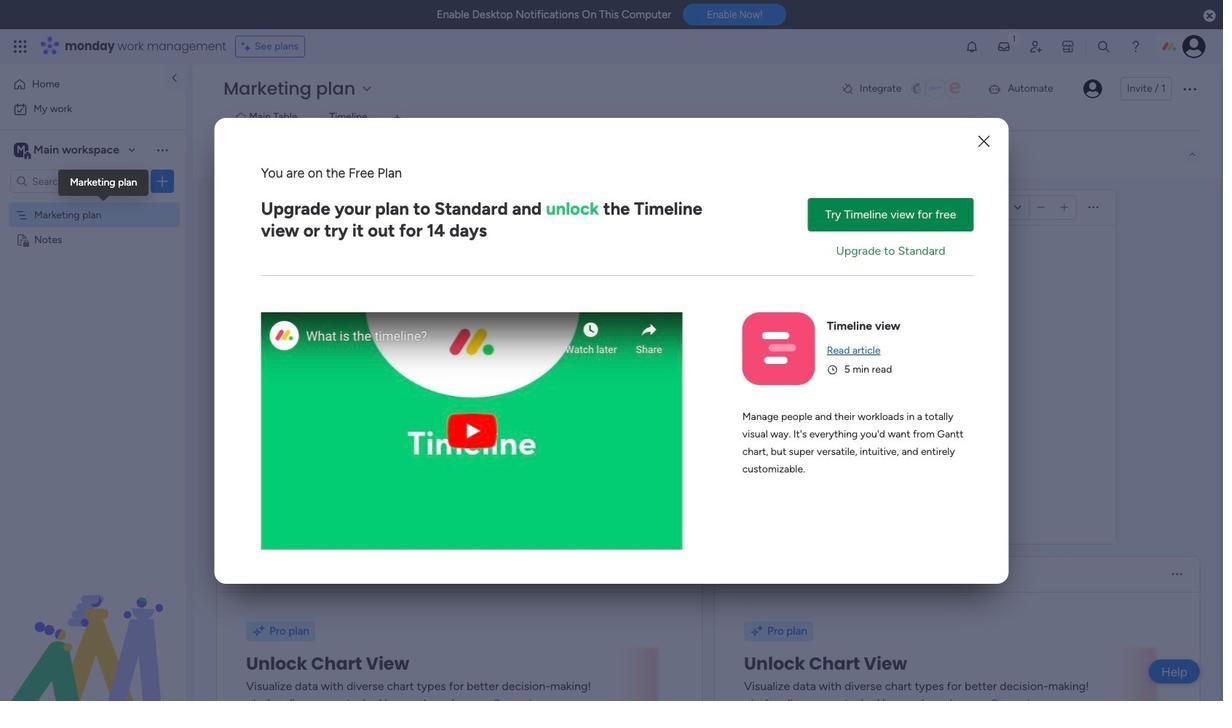 Task type: locate. For each thing, give the bounding box(es) containing it.
1 image
[[1008, 30, 1021, 46]]

0 vertical spatial option
[[9, 73, 155, 96]]

v2 minus image
[[1038, 202, 1046, 213]]

0 vertical spatial kendall parks image
[[1183, 35, 1206, 58]]

more dots image
[[1089, 202, 1099, 213]]

monday marketplace image
[[1061, 39, 1076, 54]]

option
[[9, 73, 155, 96], [9, 98, 177, 121], [0, 201, 186, 204]]

workspace selection element
[[14, 141, 122, 160]]

2 vertical spatial option
[[0, 201, 186, 204]]

main content
[[193, 178, 1224, 702]]

add view image
[[395, 113, 401, 123]]

tab list
[[221, 106, 1202, 130]]

kendall parks image down 'search everything' image
[[1084, 79, 1103, 98]]

invite members image
[[1029, 39, 1044, 54]]

kendall parks image down dapulse close icon
[[1183, 35, 1206, 58]]

select product image
[[13, 39, 28, 54]]

1 vertical spatial kendall parks image
[[1084, 79, 1103, 98]]

list box
[[0, 199, 186, 448]]

notifications image
[[965, 39, 980, 54]]

v2 plus image
[[1061, 202, 1069, 213]]

tab
[[386, 106, 409, 130]]

kendall parks image
[[1183, 35, 1206, 58], [1084, 79, 1103, 98]]

0 horizontal spatial kendall parks image
[[1084, 79, 1103, 98]]

None field
[[238, 198, 413, 217], [238, 565, 283, 584], [238, 198, 413, 217], [238, 565, 283, 584]]



Task type: describe. For each thing, give the bounding box(es) containing it.
1 horizontal spatial kendall parks image
[[1183, 35, 1206, 58]]

Search in workspace field
[[31, 173, 122, 190]]

workspace image
[[14, 142, 28, 158]]

see plans image
[[242, 39, 255, 55]]

more dots image
[[1173, 569, 1183, 580]]

lottie animation element
[[0, 554, 186, 702]]

1 vertical spatial option
[[9, 98, 177, 121]]

search everything image
[[1097, 39, 1112, 54]]

private board image
[[15, 232, 29, 246]]

chart click to edit element
[[736, 565, 782, 585]]

collapse image
[[1188, 149, 1199, 160]]

lottie animation image
[[0, 554, 186, 702]]

update feed image
[[997, 39, 1012, 54]]

payments.pricing.features.titles.timeline image
[[762, 332, 796, 365]]

dapulse close image
[[1204, 9, 1217, 23]]

help image
[[1129, 39, 1144, 54]]



Task type: vqa. For each thing, say whether or not it's contained in the screenshot.
Collapse image
yes



